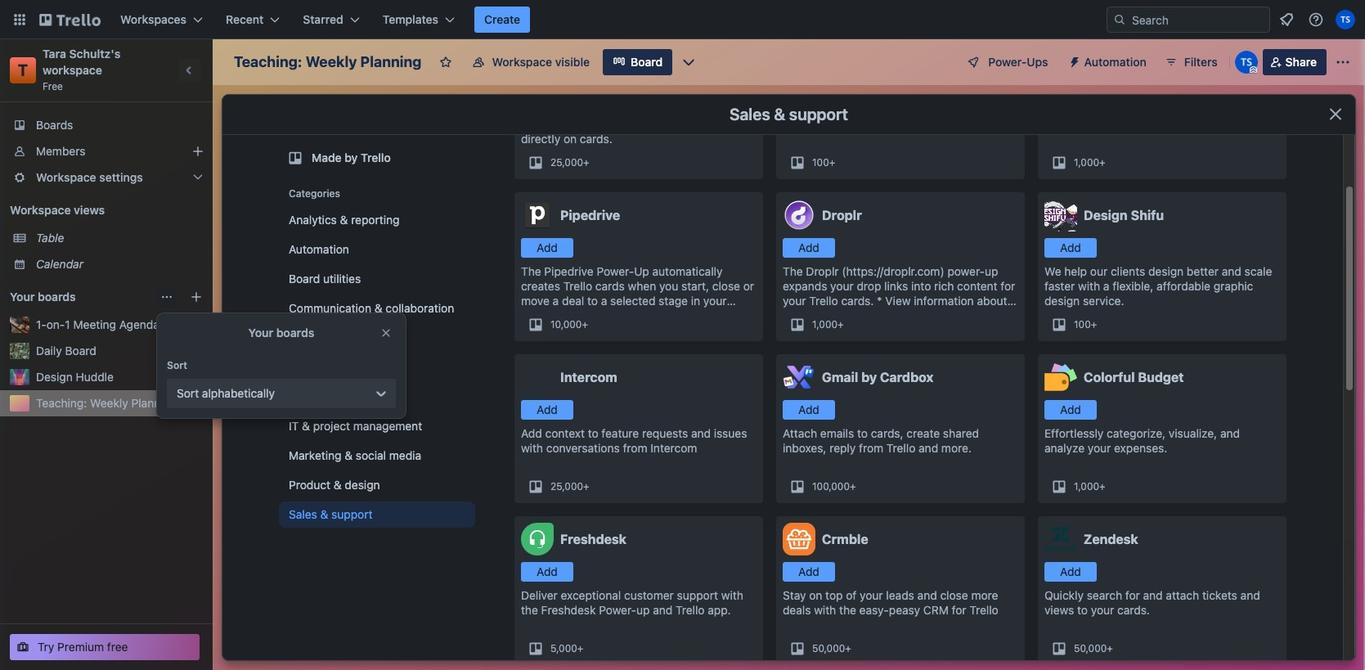 Task type: vqa. For each thing, say whether or not it's contained in the screenshot.


Task type: locate. For each thing, give the bounding box(es) containing it.
your down custom
[[1089, 117, 1112, 131]]

daily
[[36, 344, 62, 358]]

0 vertical spatial on
[[1072, 117, 1085, 131]]

0 vertical spatial sort
[[167, 359, 187, 371]]

+ for crmble
[[845, 642, 852, 654]]

board inside board utilities link
[[289, 272, 320, 286]]

100 + down service.
[[1074, 318, 1097, 331]]

0 horizontal spatial board
[[65, 344, 96, 358]]

premium
[[57, 640, 104, 654]]

1 vertical spatial tara schultz (taraschultz7) image
[[1235, 51, 1258, 74]]

support left the daily
[[789, 105, 848, 124]]

to inside attach emails to cards, create shared inboxes, reply from trello and more.
[[857, 426, 868, 440]]

2 50,000 from the left
[[1074, 642, 1107, 654]]

1 vertical spatial intercom
[[651, 441, 697, 455]]

add button for design shifu
[[1045, 238, 1097, 258]]

for right crm
[[952, 603, 967, 617]]

sort up sort alphabetically
[[167, 359, 187, 371]]

power- left sm "image" at the right of page
[[989, 55, 1027, 69]]

1-
[[36, 317, 46, 331]]

tara schultz (taraschultz7) image
[[1336, 10, 1356, 29], [1235, 51, 1258, 74]]

add button for pipedrive
[[521, 238, 573, 258]]

with left "conversations"
[[521, 441, 543, 455]]

search image
[[1113, 13, 1127, 26]]

the inside deliver exceptional customer support with the freshdesk power-up and trello app.
[[521, 603, 538, 617]]

workspace
[[43, 63, 102, 77]]

50,000 down top
[[812, 642, 845, 654]]

1,000 down custom
[[1074, 156, 1100, 169]]

workspace inside button
[[492, 55, 552, 69]]

workspace settings
[[36, 170, 143, 184]]

1 horizontal spatial cards.
[[1118, 603, 1150, 617]]

sm image
[[1062, 49, 1084, 72]]

2 50,000 + from the left
[[1074, 642, 1113, 654]]

your down start,
[[704, 294, 727, 308]]

with inside stay on top of your leads and close more deals with the easy-peasy crm for trello
[[814, 603, 836, 617]]

your inside the gamify your daily work process to help people do their best work
[[823, 102, 847, 116]]

0 vertical spatial 25,000 +
[[551, 156, 590, 169]]

to right process at right top
[[951, 102, 962, 116]]

and right up
[[653, 603, 673, 617]]

add button up the the
[[521, 238, 573, 258]]

2 vertical spatial support
[[677, 588, 718, 602]]

planning
[[360, 53, 422, 70], [131, 396, 177, 410]]

their
[[839, 117, 863, 131]]

add button for freshdesk
[[521, 562, 573, 582]]

clients
[[1111, 264, 1145, 278]]

25,000 down "conversations"
[[551, 480, 583, 492]]

2 vertical spatial 1,000
[[1074, 480, 1100, 492]]

1 horizontal spatial your
[[248, 326, 273, 340]]

hr
[[289, 389, 305, 403]]

0 vertical spatial close
[[712, 279, 740, 293]]

trello down cards,
[[887, 441, 916, 455]]

1 vertical spatial 1,000 +
[[812, 318, 844, 331]]

pipedrive up deal
[[544, 264, 594, 278]]

& for product & design link
[[334, 478, 342, 492]]

& left social
[[345, 448, 353, 462]]

1 vertical spatial design
[[36, 370, 73, 384]]

and inside attach emails to cards, create shared inboxes, reply from trello and more.
[[919, 441, 938, 455]]

reporting
[[351, 213, 400, 227]]

workspace inside dropdown button
[[36, 170, 96, 184]]

2 horizontal spatial board
[[631, 55, 663, 69]]

sales inside sales & support link
[[289, 507, 317, 521]]

0 vertical spatial intercom
[[560, 370, 617, 385]]

1 vertical spatial close
[[940, 588, 968, 602]]

1 horizontal spatial board
[[289, 272, 320, 286]]

0 horizontal spatial by
[[345, 151, 358, 164]]

close
[[712, 279, 740, 293], [940, 588, 968, 602]]

1 vertical spatial views
[[1045, 603, 1074, 617]]

board left the customize views image at the top of page
[[631, 55, 663, 69]]

workspace for workspace settings
[[36, 170, 96, 184]]

track your sales pipeline in trello with cases, contacts, leads, & opportunities directly on cards.
[[521, 102, 726, 146]]

1 vertical spatial 25,000 +
[[551, 480, 590, 492]]

0 horizontal spatial tara schultz (taraschultz7) image
[[1235, 51, 1258, 74]]

trello inside track your sales pipeline in trello with cases, contacts, leads, & opportunities directly on cards.
[[667, 102, 696, 116]]

and down create
[[919, 441, 938, 455]]

support up app.
[[677, 588, 718, 602]]

100 down service.
[[1074, 318, 1091, 331]]

& for analytics & reporting link
[[340, 213, 348, 227]]

1,000 for droplr
[[812, 318, 838, 331]]

sort for sort alphabetically
[[177, 386, 199, 400]]

+ for gmail by cardbox
[[850, 480, 856, 492]]

add inside add context to feature requests and issues with conversations from intercom
[[521, 426, 542, 440]]

+ down service.
[[1091, 318, 1097, 331]]

create for create custom forms and collect responses right on your trello board!
[[1045, 102, 1080, 116]]

trello left app.
[[676, 603, 705, 617]]

close left or
[[712, 279, 740, 293]]

peasy
[[889, 603, 920, 617]]

workspace down create button
[[492, 55, 552, 69]]

0 vertical spatial tara schultz (taraschultz7) image
[[1336, 10, 1356, 29]]

cards
[[596, 279, 625, 293]]

1 vertical spatial help
[[1065, 264, 1087, 278]]

in inside the pipedrive power-up automatically creates trello cards when you start, close or move a deal to a selected stage in your sales pipeline.
[[691, 294, 700, 308]]

1 vertical spatial sales & support
[[289, 507, 373, 521]]

by right "made"
[[345, 151, 358, 164]]

1 horizontal spatial sales & support
[[730, 105, 848, 124]]

0 horizontal spatial your
[[10, 290, 35, 304]]

0 vertical spatial sales
[[730, 105, 770, 124]]

1 horizontal spatial teaching: weekly planning
[[234, 53, 422, 70]]

0 horizontal spatial help
[[965, 102, 987, 116]]

with inside add context to feature requests and issues with conversations from intercom
[[521, 441, 543, 455]]

+ down deal
[[582, 318, 588, 331]]

help up 'faster'
[[1065, 264, 1087, 278]]

with inside we help our clients design better and scale faster with a flexible, affordable graphic design service.
[[1078, 279, 1100, 293]]

+ down of
[[845, 642, 852, 654]]

your down the effortlessly
[[1088, 441, 1111, 455]]

0 horizontal spatial close
[[712, 279, 740, 293]]

starred
[[303, 12, 343, 26]]

help right process at right top
[[965, 102, 987, 116]]

board for board
[[631, 55, 663, 69]]

1 horizontal spatial support
[[677, 588, 718, 602]]

your boards up '1-'
[[10, 290, 76, 304]]

add board image
[[190, 290, 203, 304]]

workspace visible button
[[463, 49, 600, 75]]

add button up quickly
[[1045, 562, 1097, 582]]

intercom down the requests
[[651, 441, 697, 455]]

on left top
[[809, 588, 823, 602]]

1 from from the left
[[623, 441, 648, 455]]

cards. down contacts,
[[580, 132, 613, 146]]

huddle
[[76, 370, 114, 384]]

leads
[[886, 588, 915, 602]]

on inside 'create custom forms and collect responses right on your trello board!'
[[1072, 117, 1085, 131]]

support inside deliver exceptional customer support with the freshdesk power-up and trello app.
[[677, 588, 718, 602]]

intercom inside add context to feature requests and issues with conversations from intercom
[[651, 441, 697, 455]]

& right leads,
[[645, 117, 653, 131]]

analyze
[[1045, 441, 1085, 455]]

0 horizontal spatial in
[[654, 102, 664, 116]]

search
[[1087, 588, 1122, 602]]

sort for sort
[[167, 359, 187, 371]]

to up "conversations"
[[588, 426, 599, 440]]

for right 'search'
[[1126, 588, 1140, 602]]

+ down reply
[[850, 480, 856, 492]]

to left cards,
[[857, 426, 868, 440]]

inboxes,
[[783, 441, 827, 455]]

from down cards,
[[859, 441, 884, 455]]

design down daily on the left bottom of page
[[36, 370, 73, 384]]

up
[[634, 264, 649, 278]]

project
[[313, 419, 350, 433]]

add button for zendesk
[[1045, 562, 1097, 582]]

50,000
[[812, 642, 845, 654], [1074, 642, 1107, 654]]

teaching: weekly planning
[[234, 53, 422, 70], [36, 396, 177, 410]]

to right deal
[[587, 294, 598, 308]]

1 horizontal spatial for
[[1126, 588, 1140, 602]]

0 vertical spatial boards
[[38, 290, 76, 304]]

create button
[[475, 7, 530, 33]]

50,000 + down 'search'
[[1074, 642, 1113, 654]]

calendar
[[36, 257, 83, 271]]

trello up deal
[[563, 279, 592, 293]]

2 the from the left
[[839, 603, 856, 617]]

easy-
[[860, 603, 889, 617]]

and left "attach"
[[1143, 588, 1163, 602]]

weekly down design huddle link
[[90, 396, 128, 410]]

weekly inside text box
[[306, 53, 357, 70]]

create inside button
[[484, 12, 520, 26]]

trello right "made"
[[361, 151, 391, 164]]

add for droplr
[[799, 241, 820, 254]]

0 horizontal spatial cards.
[[580, 132, 613, 146]]

help inside the gamify your daily work process to help people do their best work
[[965, 102, 987, 116]]

1 vertical spatial for
[[952, 603, 967, 617]]

your boards with 4 items element
[[10, 287, 152, 307]]

50,000 +
[[812, 642, 852, 654], [1074, 642, 1113, 654]]

0 horizontal spatial for
[[952, 603, 967, 617]]

10,000 +
[[551, 318, 588, 331]]

marketing & social media link
[[279, 443, 475, 469]]

& for sales & support link
[[320, 507, 328, 521]]

1 50,000 + from the left
[[812, 642, 852, 654]]

0 vertical spatial management
[[310, 360, 379, 374]]

best
[[866, 117, 889, 131]]

teaching: weekly planning down huddle
[[36, 396, 177, 410]]

sort left alphabetically
[[177, 386, 199, 400]]

from down feature
[[623, 441, 648, 455]]

power-
[[989, 55, 1027, 69], [597, 264, 634, 278], [599, 603, 637, 617]]

automation up board utilities
[[289, 242, 349, 256]]

with down our
[[1078, 279, 1100, 293]]

starred button
[[293, 7, 370, 33]]

1 horizontal spatial intercom
[[651, 441, 697, 455]]

trello inside stay on top of your leads and close more deals with the easy-peasy crm for trello
[[970, 603, 999, 617]]

1 horizontal spatial create
[[1045, 102, 1080, 116]]

+ for colorful budget
[[1100, 480, 1106, 492]]

tara
[[43, 47, 66, 61]]

sales left gamify
[[730, 105, 770, 124]]

to
[[951, 102, 962, 116], [587, 294, 598, 308], [588, 426, 599, 440], [857, 426, 868, 440], [1077, 603, 1088, 617]]

1
[[65, 317, 70, 331]]

star or unstar board image
[[440, 56, 453, 69]]

1 horizontal spatial close
[[940, 588, 968, 602]]

1,000 down the "analyze"
[[1074, 480, 1100, 492]]

0 vertical spatial design
[[1084, 208, 1128, 223]]

colorful
[[1084, 370, 1135, 385]]

by for gmail
[[862, 370, 877, 385]]

try premium free
[[38, 640, 128, 654]]

sales & support left the daily
[[730, 105, 848, 124]]

0 horizontal spatial design
[[36, 370, 73, 384]]

on inside stay on top of your leads and close more deals with the easy-peasy crm for trello
[[809, 588, 823, 602]]

2 horizontal spatial design
[[1149, 264, 1184, 278]]

views down quickly
[[1045, 603, 1074, 617]]

1 horizontal spatial weekly
[[306, 53, 357, 70]]

board up design huddle
[[65, 344, 96, 358]]

50,000 down 'search'
[[1074, 642, 1107, 654]]

1 horizontal spatial sales
[[580, 102, 607, 116]]

planning down templates
[[360, 53, 422, 70]]

1 vertical spatial in
[[691, 294, 700, 308]]

tools
[[346, 331, 372, 344]]

help inside we help our clients design better and scale faster with a flexible, affordable graphic design service.
[[1065, 264, 1087, 278]]

& up close popover image
[[375, 301, 383, 315]]

intercom
[[560, 370, 617, 385], [651, 441, 697, 455]]

and up the board! on the top
[[1159, 102, 1178, 116]]

1 vertical spatial freshdesk
[[541, 603, 596, 617]]

selected
[[610, 294, 656, 308]]

the pipedrive power-up automatically creates trello cards when you start, close or move a deal to a selected stage in your sales pipeline.
[[521, 264, 754, 322]]

weekly down starred popup button
[[306, 53, 357, 70]]

work
[[877, 102, 903, 116], [892, 117, 918, 131]]

1 vertical spatial create
[[1045, 102, 1080, 116]]

marketing
[[289, 448, 342, 462]]

track
[[521, 102, 550, 116]]

your inside track your sales pipeline in trello with cases, contacts, leads, & opportunities directly on cards.
[[553, 102, 577, 116]]

add button up context
[[521, 400, 573, 420]]

templates
[[383, 12, 439, 26]]

1 50,000 from the left
[[812, 642, 845, 654]]

service.
[[1083, 294, 1124, 308]]

sales & support down product & design
[[289, 507, 373, 521]]

2 vertical spatial board
[[65, 344, 96, 358]]

& inside track your sales pipeline in trello with cases, contacts, leads, & opportunities directly on cards.
[[645, 117, 653, 131]]

teaching: down recent popup button
[[234, 53, 302, 70]]

1 horizontal spatial by
[[862, 370, 877, 385]]

this member is an admin of this board. image
[[1250, 66, 1257, 74]]

create inside 'create custom forms and collect responses right on your trello board!'
[[1045, 102, 1080, 116]]

add button for intercom
[[521, 400, 573, 420]]

deals
[[783, 603, 811, 617]]

add button up the effortlessly
[[1045, 400, 1097, 420]]

1 vertical spatial 100
[[1074, 318, 1091, 331]]

100 down the do
[[812, 156, 829, 169]]

trello inside the pipedrive power-up automatically creates trello cards when you start, close or move a deal to a selected stage in your sales pipeline.
[[563, 279, 592, 293]]

for inside stay on top of your leads and close more deals with the easy-peasy crm for trello
[[952, 603, 967, 617]]

your up easy-
[[860, 588, 883, 602]]

and left issues
[[691, 426, 711, 440]]

from inside attach emails to cards, create shared inboxes, reply from trello and more.
[[859, 441, 884, 455]]

add for freshdesk
[[537, 564, 558, 578]]

pipedrive
[[560, 208, 620, 223], [544, 264, 594, 278]]

on down contacts,
[[564, 132, 577, 146]]

support down product & design
[[331, 507, 373, 521]]

0 vertical spatial workspace
[[492, 55, 552, 69]]

close up crm
[[940, 588, 968, 602]]

add button for colorful budget
[[1045, 400, 1097, 420]]

deliver
[[521, 588, 558, 602]]

or
[[743, 279, 754, 293]]

0 vertical spatial teaching: weekly planning
[[234, 53, 422, 70]]

graphic
[[1214, 279, 1254, 293]]

back to home image
[[39, 7, 101, 33]]

1 horizontal spatial planning
[[360, 53, 422, 70]]

your
[[553, 102, 577, 116], [823, 102, 847, 116], [1089, 117, 1112, 131], [704, 294, 727, 308], [1088, 441, 1111, 455], [860, 588, 883, 602], [1091, 603, 1114, 617]]

close popover image
[[380, 326, 393, 340]]

developer tools link
[[279, 325, 475, 351]]

workspace views
[[10, 203, 105, 217]]

and inside effortlessly categorize, visualize, and analyze your expenses.
[[1221, 426, 1240, 440]]

share button
[[1263, 49, 1327, 75]]

trello down forms
[[1115, 117, 1144, 131]]

1 horizontal spatial 50,000
[[1074, 642, 1107, 654]]

1 the from the left
[[521, 603, 538, 617]]

scale
[[1245, 264, 1272, 278]]

automation link
[[279, 236, 475, 263]]

1 vertical spatial teaching:
[[36, 396, 87, 410]]

1 horizontal spatial design
[[1084, 208, 1128, 223]]

1,000 up gmail
[[812, 318, 838, 331]]

tara schultz (taraschultz7) image right filters
[[1235, 51, 1258, 74]]

workspace navigation collapse icon image
[[178, 59, 201, 82]]

right
[[1045, 117, 1069, 131]]

board utilities link
[[279, 266, 475, 292]]

1 vertical spatial planning
[[131, 396, 177, 410]]

sales
[[730, 105, 770, 124], [289, 507, 317, 521]]

trello down more
[[970, 603, 999, 617]]

a up service.
[[1103, 279, 1110, 293]]

add button up deliver
[[521, 562, 573, 582]]

your inside 'create custom forms and collect responses right on your trello board!'
[[1089, 117, 1112, 131]]

25,000 + down directly
[[551, 156, 590, 169]]

50,000 + down top
[[812, 642, 852, 654]]

1 vertical spatial design
[[1045, 294, 1080, 308]]

close inside stay on top of your leads and close more deals with the easy-peasy crm for trello
[[940, 588, 968, 602]]

the inside stay on top of your leads and close more deals with the easy-peasy crm for trello
[[839, 603, 856, 617]]

and inside 'create custom forms and collect responses right on your trello board!'
[[1159, 102, 1178, 116]]

add button for crmble
[[783, 562, 835, 582]]

add button for droplr
[[783, 238, 835, 258]]

management down hr & operations link
[[353, 419, 422, 433]]

2 vertical spatial power-
[[599, 603, 637, 617]]

droplr
[[822, 208, 862, 223]]

0 horizontal spatial 50,000
[[812, 642, 845, 654]]

cards. down 'search'
[[1118, 603, 1150, 617]]

+ down "conversations"
[[583, 480, 590, 492]]

power- inside the pipedrive power-up automatically creates trello cards when you start, close or move a deal to a selected stage in your sales pipeline.
[[597, 264, 634, 278]]

0 horizontal spatial weekly
[[90, 396, 128, 410]]

add for intercom
[[537, 403, 558, 416]]

1 vertical spatial on
[[564, 132, 577, 146]]

gmail
[[822, 370, 858, 385]]

1 horizontal spatial design
[[1045, 294, 1080, 308]]

0 vertical spatial help
[[965, 102, 987, 116]]

views inside quickly search for and attach tickets and views to your cards.
[[1045, 603, 1074, 617]]

100 +
[[812, 156, 835, 169], [1074, 318, 1097, 331]]

custom
[[1083, 102, 1122, 116]]

1,000
[[1074, 156, 1100, 169], [812, 318, 838, 331], [1074, 480, 1100, 492]]

it
[[289, 419, 299, 433]]

2 horizontal spatial a
[[1103, 279, 1110, 293]]

sales up contacts,
[[580, 102, 607, 116]]

& for hr & operations link
[[308, 389, 316, 403]]

context
[[545, 426, 585, 440]]

and right the visualize, at right bottom
[[1221, 426, 1240, 440]]

effortlessly
[[1045, 426, 1104, 440]]

1 vertical spatial sales
[[289, 507, 317, 521]]

freshdesk down exceptional
[[541, 603, 596, 617]]

primary element
[[0, 0, 1365, 39]]

1 vertical spatial sort
[[177, 386, 199, 400]]

table
[[36, 231, 64, 245]]

add button up we
[[1045, 238, 1097, 258]]

workspace for workspace views
[[10, 203, 71, 217]]

2 from from the left
[[859, 441, 884, 455]]

+ down contacts,
[[583, 156, 590, 169]]

+ for intercom
[[583, 480, 590, 492]]

file management
[[289, 360, 379, 374]]

0 horizontal spatial from
[[623, 441, 648, 455]]

1 vertical spatial by
[[862, 370, 877, 385]]

0 horizontal spatial teaching: weekly planning
[[36, 396, 177, 410]]

1 horizontal spatial views
[[1045, 603, 1074, 617]]

and inside deliver exceptional customer support with the freshdesk power-up and trello app.
[[653, 603, 673, 617]]

& for it & project management link
[[302, 419, 310, 433]]

0 horizontal spatial boards
[[38, 290, 76, 304]]

views down workspace settings
[[74, 203, 105, 217]]

1,000 + up gmail
[[812, 318, 844, 331]]

and up crm
[[918, 588, 937, 602]]

board left utilities on the left top of the page
[[289, 272, 320, 286]]

add for design shifu
[[1060, 241, 1081, 254]]

2 vertical spatial 1,000 +
[[1074, 480, 1106, 492]]

1 horizontal spatial tara schultz (taraschultz7) image
[[1336, 10, 1356, 29]]

0 horizontal spatial on
[[564, 132, 577, 146]]

0 horizontal spatial intercom
[[560, 370, 617, 385]]

0 vertical spatial teaching:
[[234, 53, 302, 70]]

management up the operations
[[310, 360, 379, 374]]

board inside board link
[[631, 55, 663, 69]]

1 horizontal spatial automation
[[1084, 55, 1147, 69]]

work down process at right top
[[892, 117, 918, 131]]

your inside stay on top of your leads and close more deals with the easy-peasy crm for trello
[[860, 588, 883, 602]]

templates button
[[373, 7, 465, 33]]

0 vertical spatial planning
[[360, 53, 422, 70]]

hr & operations link
[[279, 384, 475, 410]]

0 vertical spatial views
[[74, 203, 105, 217]]

1 vertical spatial pipedrive
[[544, 264, 594, 278]]

meeting
[[73, 317, 116, 331]]

requests
[[642, 426, 688, 440]]

0 vertical spatial cards.
[[580, 132, 613, 146]]

50,000 + for crmble
[[812, 642, 852, 654]]

for
[[1126, 588, 1140, 602], [952, 603, 967, 617]]

more
[[971, 588, 998, 602]]

0 vertical spatial design
[[1149, 264, 1184, 278]]

from
[[623, 441, 648, 455], [859, 441, 884, 455]]

communication & collaboration
[[289, 301, 454, 315]]

1 25,000 + from the top
[[551, 156, 590, 169]]

0 vertical spatial weekly
[[306, 53, 357, 70]]

of
[[846, 588, 857, 602]]

operations
[[319, 389, 375, 403]]

by for made
[[345, 151, 358, 164]]

add for pipedrive
[[537, 241, 558, 254]]

50,000 for zendesk
[[1074, 642, 1107, 654]]

trello inside deliver exceptional customer support with the freshdesk power-up and trello app.
[[676, 603, 705, 617]]

a left deal
[[553, 294, 559, 308]]

0 vertical spatial automation
[[1084, 55, 1147, 69]]

the down of
[[839, 603, 856, 617]]

your up contacts,
[[553, 102, 577, 116]]



Task type: describe. For each thing, give the bounding box(es) containing it.
gmail by cardbox
[[822, 370, 934, 385]]

emails
[[820, 426, 854, 440]]

move
[[521, 294, 550, 308]]

product & design
[[289, 478, 380, 492]]

pipedrive inside the pipedrive power-up automatically creates trello cards when you start, close or move a deal to a selected stage in your sales pipeline.
[[544, 264, 594, 278]]

cardbox
[[880, 370, 934, 385]]

to inside add context to feature requests and issues with conversations from intercom
[[588, 426, 599, 440]]

in inside track your sales pipeline in trello with cases, contacts, leads, & opportunities directly on cards.
[[654, 102, 664, 116]]

add for gmail by cardbox
[[799, 403, 820, 416]]

2 vertical spatial design
[[345, 478, 380, 492]]

to inside the gamify your daily work process to help people do their best work
[[951, 102, 962, 116]]

attach emails to cards, create shared inboxes, reply from trello and more.
[[783, 426, 979, 455]]

workspace visible
[[492, 55, 590, 69]]

deliver exceptional customer support with the freshdesk power-up and trello app.
[[521, 588, 744, 617]]

1 horizontal spatial a
[[601, 294, 607, 308]]

1 horizontal spatial 100 +
[[1074, 318, 1097, 331]]

feature
[[602, 426, 639, 440]]

and inside we help our clients design better and scale faster with a flexible, affordable graphic design service.
[[1222, 264, 1242, 278]]

1,000 for colorful budget
[[1074, 480, 1100, 492]]

teaching: inside text box
[[234, 53, 302, 70]]

to inside quickly search for and attach tickets and views to your cards.
[[1077, 603, 1088, 617]]

+ down custom
[[1100, 156, 1106, 169]]

categorize,
[[1107, 426, 1166, 440]]

filters button
[[1160, 49, 1223, 75]]

we
[[1045, 264, 1062, 278]]

social
[[356, 448, 386, 462]]

Board name text field
[[226, 49, 430, 75]]

0 vertical spatial sales & support
[[730, 105, 848, 124]]

+ for droplr
[[838, 318, 844, 331]]

from inside add context to feature requests and issues with conversations from intercom
[[623, 441, 648, 455]]

1 vertical spatial your
[[248, 326, 273, 340]]

gamify
[[783, 102, 820, 116]]

daily board
[[36, 344, 96, 358]]

trello inside attach emails to cards, create shared inboxes, reply from trello and more.
[[887, 441, 916, 455]]

Search field
[[1127, 7, 1270, 32]]

100,000
[[812, 480, 850, 492]]

design for design huddle
[[36, 370, 73, 384]]

1 horizontal spatial 100
[[1074, 318, 1091, 331]]

automation button
[[1062, 49, 1157, 75]]

automation inside button
[[1084, 55, 1147, 69]]

add for zendesk
[[1060, 564, 1081, 578]]

stay
[[783, 588, 806, 602]]

crmble
[[822, 532, 869, 546]]

automatically
[[652, 264, 723, 278]]

share
[[1286, 55, 1317, 69]]

daily board link
[[36, 343, 203, 359]]

our
[[1090, 264, 1108, 278]]

0 vertical spatial your
[[10, 290, 35, 304]]

1 vertical spatial your boards
[[248, 326, 314, 340]]

2 25,000 from the top
[[551, 480, 583, 492]]

your inside quickly search for and attach tickets and views to your cards.
[[1091, 603, 1114, 617]]

tara schultz (taraschultz7) image inside primary element
[[1336, 10, 1356, 29]]

daily
[[850, 102, 874, 116]]

freshdesk inside deliver exceptional customer support with the freshdesk power-up and trello app.
[[541, 603, 596, 617]]

cards. inside track your sales pipeline in trello with cases, contacts, leads, & opportunities directly on cards.
[[580, 132, 613, 146]]

schultz's
[[69, 47, 121, 61]]

a inside we help our clients design better and scale faster with a flexible, affordable graphic design service.
[[1103, 279, 1110, 293]]

table link
[[36, 230, 203, 246]]

board!
[[1147, 117, 1181, 131]]

0 vertical spatial pipedrive
[[560, 208, 620, 223]]

design for design shifu
[[1084, 208, 1128, 223]]

responses
[[1220, 102, 1275, 116]]

1 horizontal spatial sales
[[730, 105, 770, 124]]

quickly
[[1045, 588, 1084, 602]]

0 vertical spatial support
[[789, 105, 848, 124]]

1 vertical spatial weekly
[[90, 396, 128, 410]]

0 vertical spatial 100
[[812, 156, 829, 169]]

+ down the do
[[829, 156, 835, 169]]

we help our clients design better and scale faster with a flexible, affordable graphic design service.
[[1045, 264, 1272, 308]]

& for communication & collaboration link
[[375, 301, 383, 315]]

+ for freshdesk
[[577, 642, 584, 654]]

affordable
[[1157, 279, 1211, 293]]

it & project management link
[[279, 413, 475, 439]]

0 horizontal spatial teaching:
[[36, 396, 87, 410]]

try premium free button
[[10, 634, 200, 660]]

with inside track your sales pipeline in trello with cases, contacts, leads, & opportunities directly on cards.
[[699, 102, 721, 116]]

board utilities
[[289, 272, 361, 286]]

1 vertical spatial work
[[892, 117, 918, 131]]

issues
[[714, 426, 747, 440]]

your inside effortlessly categorize, visualize, and analyze your expenses.
[[1088, 441, 1111, 455]]

board link
[[603, 49, 673, 75]]

planning inside the teaching: weekly planning text box
[[360, 53, 422, 70]]

1 25,000 from the top
[[551, 156, 583, 169]]

sales inside track your sales pipeline in trello with cases, contacts, leads, & opportunities directly on cards.
[[580, 102, 607, 116]]

cards,
[[871, 426, 904, 440]]

1,000 + for droplr
[[812, 318, 844, 331]]

media
[[389, 448, 421, 462]]

+ for zendesk
[[1107, 642, 1113, 654]]

show menu image
[[1335, 54, 1351, 70]]

gamify your daily work process to help people do their best work
[[783, 102, 987, 131]]

0 vertical spatial work
[[877, 102, 903, 116]]

50,000 + for zendesk
[[1074, 642, 1113, 654]]

close inside the pipedrive power-up automatically creates trello cards when you start, close or move a deal to a selected stage in your sales pipeline.
[[712, 279, 740, 293]]

workspace for workspace visible
[[492, 55, 552, 69]]

1,000 + for colorful budget
[[1074, 480, 1106, 492]]

teaching: weekly planning inside the teaching: weekly planning text box
[[234, 53, 422, 70]]

creates
[[521, 279, 560, 293]]

with inside deliver exceptional customer support with the freshdesk power-up and trello app.
[[721, 588, 744, 602]]

cards. inside quickly search for and attach tickets and views to your cards.
[[1118, 603, 1150, 617]]

budget
[[1138, 370, 1184, 385]]

design huddle link
[[36, 369, 203, 385]]

power- inside button
[[989, 55, 1027, 69]]

members link
[[0, 138, 213, 164]]

to inside the pipedrive power-up automatically creates trello cards when you start, close or move a deal to a selected stage in your sales pipeline.
[[587, 294, 598, 308]]

for inside quickly search for and attach tickets and views to your cards.
[[1126, 588, 1140, 602]]

add for crmble
[[799, 564, 820, 578]]

board inside "daily board" link
[[65, 344, 96, 358]]

0 vertical spatial freshdesk
[[560, 532, 627, 546]]

1 vertical spatial teaching: weekly planning
[[36, 396, 177, 410]]

workspace settings button
[[0, 164, 213, 191]]

exceptional
[[561, 588, 621, 602]]

0 horizontal spatial a
[[553, 294, 559, 308]]

0 horizontal spatial your boards
[[10, 290, 76, 304]]

50,000 for crmble
[[812, 642, 845, 654]]

create
[[907, 426, 940, 440]]

tara schultz's workspace link
[[43, 47, 123, 77]]

0 vertical spatial 1,000 +
[[1074, 156, 1106, 169]]

your inside the pipedrive power-up automatically creates trello cards when you start, close or move a deal to a selected stage in your sales pipeline.
[[704, 294, 727, 308]]

0 notifications image
[[1277, 10, 1297, 29]]

+ for design shifu
[[1091, 318, 1097, 331]]

workspaces
[[120, 12, 187, 26]]

customize views image
[[681, 54, 697, 70]]

and inside stay on top of your leads and close more deals with the easy-peasy crm for trello
[[918, 588, 937, 602]]

collaboration
[[386, 301, 454, 315]]

1 vertical spatial management
[[353, 419, 422, 433]]

when
[[628, 279, 656, 293]]

and right tickets
[[1241, 588, 1260, 602]]

tickets
[[1203, 588, 1238, 602]]

power- inside deliver exceptional customer support with the freshdesk power-up and trello app.
[[599, 603, 637, 617]]

deal
[[562, 294, 584, 308]]

free
[[43, 80, 63, 92]]

10,000
[[551, 318, 582, 331]]

directly
[[521, 132, 561, 146]]

your boards menu image
[[160, 290, 173, 304]]

calendar link
[[36, 256, 203, 272]]

add for colorful budget
[[1060, 403, 1081, 416]]

visible
[[555, 55, 590, 69]]

0 vertical spatial 1,000
[[1074, 156, 1100, 169]]

2 25,000 + from the top
[[551, 480, 590, 492]]

0 vertical spatial 100 +
[[812, 156, 835, 169]]

1 vertical spatial boards
[[276, 326, 314, 340]]

sales inside the pipedrive power-up automatically creates trello cards when you start, close or move a deal to a selected stage in your sales pipeline.
[[521, 308, 548, 322]]

trello inside 'create custom forms and collect responses right on your trello board!'
[[1115, 117, 1144, 131]]

add button for gmail by cardbox
[[783, 400, 835, 420]]

made
[[312, 151, 342, 164]]

marketing & social media
[[289, 448, 421, 462]]

board for board utilities
[[289, 272, 320, 286]]

and inside add context to feature requests and issues with conversations from intercom
[[691, 426, 711, 440]]

people
[[783, 117, 819, 131]]

zendesk
[[1084, 532, 1139, 546]]

customer
[[624, 588, 674, 602]]

+ for pipedrive
[[582, 318, 588, 331]]

& left the do
[[774, 105, 786, 124]]

faster
[[1045, 279, 1075, 293]]

cases,
[[521, 117, 555, 131]]

0 horizontal spatial views
[[74, 203, 105, 217]]

crm
[[924, 603, 949, 617]]

t link
[[10, 57, 36, 83]]

& for marketing & social media link
[[345, 448, 353, 462]]

members
[[36, 144, 85, 158]]

open information menu image
[[1308, 11, 1324, 28]]

shared
[[943, 426, 979, 440]]

quickly search for and attach tickets and views to your cards.
[[1045, 588, 1260, 617]]

100,000 +
[[812, 480, 856, 492]]

planning inside 'teaching: weekly planning' link
[[131, 396, 177, 410]]

up
[[637, 603, 650, 617]]

create for create
[[484, 12, 520, 26]]

on inside track your sales pipeline in trello with cases, contacts, leads, & opportunities directly on cards.
[[564, 132, 577, 146]]

filters
[[1184, 55, 1218, 69]]

1 vertical spatial support
[[331, 507, 373, 521]]

attach
[[783, 426, 817, 440]]

analytics
[[289, 213, 337, 227]]

developer tools
[[289, 331, 372, 344]]

0 horizontal spatial automation
[[289, 242, 349, 256]]



